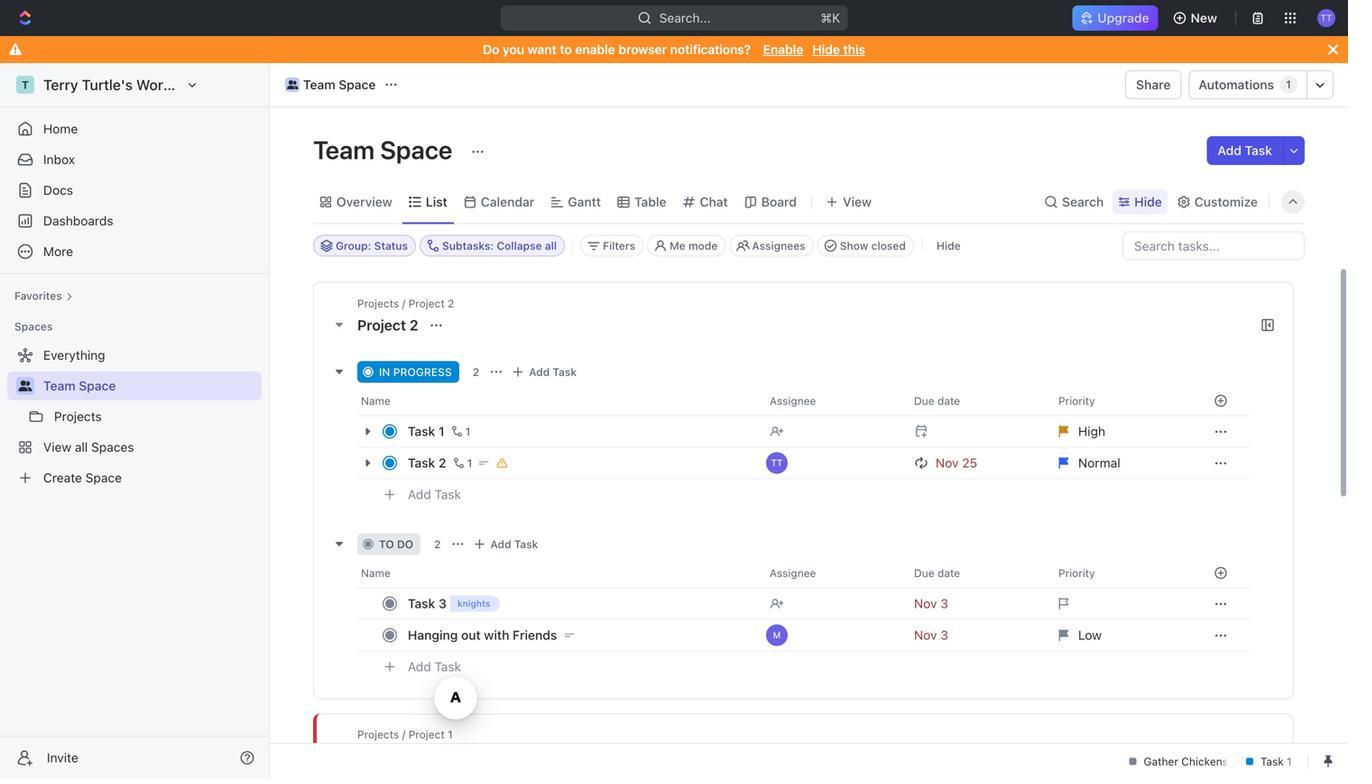 Task type: locate. For each thing, give the bounding box(es) containing it.
1 assignee from the top
[[770, 395, 816, 408]]

name down to do in the left of the page
[[361, 567, 391, 580]]

2 down subtasks:
[[448, 297, 454, 310]]

turtle's
[[82, 76, 133, 93]]

1 vertical spatial hide
[[1135, 195, 1162, 209]]

0 horizontal spatial team space link
[[43, 372, 258, 401]]

0 vertical spatial priority button
[[1048, 387, 1192, 416]]

2 due date from the top
[[914, 567, 960, 580]]

0 horizontal spatial spaces
[[14, 320, 53, 333]]

due date button
[[903, 387, 1048, 416], [903, 559, 1048, 588]]

priority
[[1059, 395, 1095, 408], [1059, 567, 1095, 580]]

all up create space
[[75, 440, 88, 455]]

2 name from the top
[[361, 567, 391, 580]]

0 vertical spatial 1 button
[[448, 423, 473, 441]]

1 due from the top
[[914, 395, 935, 408]]

to right want
[[560, 42, 572, 57]]

1 horizontal spatial all
[[545, 240, 557, 252]]

0 horizontal spatial view
[[43, 440, 71, 455]]

2 name button from the top
[[357, 559, 759, 588]]

1 horizontal spatial team space link
[[281, 74, 380, 96]]

all right collapse
[[545, 240, 557, 252]]

m button
[[759, 620, 903, 652]]

list link
[[422, 190, 448, 215]]

2 vertical spatial hide
[[937, 240, 961, 252]]

0 vertical spatial /
[[402, 297, 406, 310]]

1 priority button from the top
[[1048, 387, 1192, 416]]

1 button right task 2
[[450, 454, 475, 472]]

1
[[1286, 78, 1291, 91], [439, 424, 445, 439], [465, 426, 471, 438], [467, 457, 472, 470], [448, 729, 453, 741]]

due for name
[[914, 395, 935, 408]]

enable
[[763, 42, 804, 57]]

board link
[[758, 190, 797, 215]]

team right user group image
[[303, 77, 335, 92]]

1 vertical spatial /
[[402, 729, 406, 741]]

0 horizontal spatial tt
[[771, 458, 783, 468]]

to left do at left
[[379, 538, 394, 551]]

user group image
[[19, 381, 32, 392]]

want
[[528, 42, 557, 57]]

2 down projects / project 2
[[410, 317, 419, 334]]

task 2
[[408, 456, 446, 471]]

search
[[1062, 195, 1104, 209]]

high
[[1079, 424, 1106, 439]]

1 horizontal spatial view
[[843, 195, 872, 209]]

0 vertical spatial tt
[[1321, 12, 1333, 23]]

you
[[503, 42, 524, 57]]

2 right do at left
[[434, 538, 441, 551]]

assignee
[[770, 395, 816, 408], [770, 567, 816, 580]]

spaces down favorites
[[14, 320, 53, 333]]

priority up high on the right
[[1059, 395, 1095, 408]]

inbox link
[[7, 145, 262, 174]]

this
[[844, 42, 866, 57]]

filters
[[603, 240, 635, 252]]

favorites button
[[7, 285, 80, 307]]

project
[[409, 297, 445, 310], [357, 317, 406, 334], [409, 729, 445, 741]]

with
[[484, 628, 509, 643]]

space down view all spaces
[[86, 471, 122, 486]]

2 vertical spatial projects
[[357, 729, 399, 741]]

1 priority from the top
[[1059, 395, 1095, 408]]

2 vertical spatial project
[[409, 729, 445, 741]]

priority up low
[[1059, 567, 1095, 580]]

2 vertical spatial team
[[43, 379, 75, 394]]

2 right 'progress'
[[473, 366, 479, 379]]

0 horizontal spatial tt button
[[759, 447, 903, 480]]

add task button
[[1207, 136, 1283, 165], [507, 361, 584, 383], [400, 484, 468, 506], [469, 534, 546, 556], [400, 657, 468, 678]]

1 horizontal spatial tt button
[[1312, 4, 1341, 32]]

view up create
[[43, 440, 71, 455]]

1 / from the top
[[402, 297, 406, 310]]

0 vertical spatial assignee
[[770, 395, 816, 408]]

0 vertical spatial due date
[[914, 395, 960, 408]]

0 vertical spatial projects
[[357, 297, 399, 310]]

knights button
[[450, 595, 503, 616]]

1 vertical spatial 1 button
[[450, 454, 475, 472]]

hide
[[813, 42, 840, 57], [1135, 195, 1162, 209], [937, 240, 961, 252]]

add
[[1218, 143, 1242, 158], [529, 366, 550, 379], [408, 488, 431, 502], [491, 538, 511, 551], [408, 660, 431, 675]]

mode
[[689, 240, 718, 252]]

2 assignee button from the top
[[759, 559, 903, 588]]

2 priority from the top
[[1059, 567, 1095, 580]]

view up show
[[843, 195, 872, 209]]

invite
[[47, 751, 78, 766]]

space
[[339, 77, 376, 92], [380, 135, 453, 165], [79, 379, 116, 394], [86, 471, 122, 486]]

notifications?
[[670, 42, 751, 57]]

1 assignee button from the top
[[759, 387, 903, 416]]

1 vertical spatial date
[[938, 567, 960, 580]]

user group image
[[287, 80, 298, 89]]

1 vertical spatial spaces
[[91, 440, 134, 455]]

1 button right task 1
[[448, 423, 473, 441]]

0 horizontal spatial to
[[379, 538, 394, 551]]

1 horizontal spatial tt
[[1321, 12, 1333, 23]]

1 button for task 2
[[450, 454, 475, 472]]

team space down the everything
[[43, 379, 116, 394]]

1 vertical spatial projects
[[54, 409, 102, 424]]

low button
[[1048, 620, 1192, 652]]

2 date from the top
[[938, 567, 960, 580]]

0 vertical spatial due date button
[[903, 387, 1048, 416]]

name for first 'name' dropdown button from the top of the page
[[361, 395, 391, 408]]

table
[[635, 195, 667, 209]]

gantt
[[568, 195, 601, 209]]

2 due date button from the top
[[903, 559, 1048, 588]]

hide right search
[[1135, 195, 1162, 209]]

0 vertical spatial date
[[938, 395, 960, 408]]

view
[[843, 195, 872, 209], [43, 440, 71, 455]]

2 vertical spatial team space
[[43, 379, 116, 394]]

1 vertical spatial project
[[357, 317, 406, 334]]

team space right user group image
[[303, 77, 376, 92]]

1 date from the top
[[938, 395, 960, 408]]

1 vertical spatial team space link
[[43, 372, 258, 401]]

projects inside "link"
[[54, 409, 102, 424]]

2 assignee from the top
[[770, 567, 816, 580]]

2 / from the top
[[402, 729, 406, 741]]

t
[[22, 79, 29, 91]]

1 vertical spatial all
[[75, 440, 88, 455]]

projects for projects / project 1
[[357, 729, 399, 741]]

low
[[1079, 628, 1102, 643]]

space up list link
[[380, 135, 453, 165]]

team up overview 'link'
[[313, 135, 375, 165]]

1 vertical spatial due date button
[[903, 559, 1048, 588]]

view inside view all spaces link
[[43, 440, 71, 455]]

board
[[762, 195, 797, 209]]

team space link
[[281, 74, 380, 96], [43, 372, 258, 401]]

chat
[[700, 195, 728, 209]]

3
[[439, 597, 447, 611]]

0 vertical spatial assignee button
[[759, 387, 903, 416]]

1 vertical spatial priority
[[1059, 567, 1095, 580]]

/ for project 2
[[402, 297, 406, 310]]

0 vertical spatial name button
[[357, 387, 759, 416]]

automations
[[1199, 77, 1274, 92]]

1 horizontal spatial hide
[[937, 240, 961, 252]]

1 vertical spatial name
[[361, 567, 391, 580]]

2 horizontal spatial hide
[[1135, 195, 1162, 209]]

1 vertical spatial assignee
[[770, 567, 816, 580]]

0 vertical spatial view
[[843, 195, 872, 209]]

name down "in"
[[361, 395, 391, 408]]

team inside tree
[[43, 379, 75, 394]]

do
[[483, 42, 500, 57]]

view for view
[[843, 195, 872, 209]]

date
[[938, 395, 960, 408], [938, 567, 960, 580]]

2 due from the top
[[914, 567, 935, 580]]

0 vertical spatial all
[[545, 240, 557, 252]]

hide inside hide button
[[937, 240, 961, 252]]

due date button for assignee
[[903, 559, 1048, 588]]

projects
[[357, 297, 399, 310], [54, 409, 102, 424], [357, 729, 399, 741]]

priority button
[[1048, 387, 1192, 416], [1048, 559, 1192, 588]]

1 button
[[448, 423, 473, 441], [450, 454, 475, 472]]

spaces
[[14, 320, 53, 333], [91, 440, 134, 455]]

more button
[[7, 237, 262, 266]]

view inside view button
[[843, 195, 872, 209]]

priority button up high on the right
[[1048, 387, 1192, 416]]

1 vertical spatial team space
[[313, 135, 458, 165]]

priority button up low dropdown button
[[1048, 559, 1192, 588]]

0 horizontal spatial all
[[75, 440, 88, 455]]

1 vertical spatial due date
[[914, 567, 960, 580]]

to do
[[379, 538, 413, 551]]

0 vertical spatial priority
[[1059, 395, 1095, 408]]

0 vertical spatial due
[[914, 395, 935, 408]]

1 vertical spatial tt
[[771, 458, 783, 468]]

tree containing everything
[[7, 341, 262, 493]]

1 name from the top
[[361, 395, 391, 408]]

1 vertical spatial tt button
[[759, 447, 903, 480]]

1 due date button from the top
[[903, 387, 1048, 416]]

me
[[670, 240, 686, 252]]

1 vertical spatial assignee button
[[759, 559, 903, 588]]

hide right closed
[[937, 240, 961, 252]]

customize
[[1195, 195, 1258, 209]]

new button
[[1166, 4, 1228, 32]]

name button
[[357, 387, 759, 416], [357, 559, 759, 588]]

priority for 2nd priority dropdown button from the top
[[1059, 567, 1095, 580]]

calendar link
[[477, 190, 535, 215]]

0 vertical spatial team
[[303, 77, 335, 92]]

1 horizontal spatial spaces
[[91, 440, 134, 455]]

team space up overview
[[313, 135, 458, 165]]

project for project 1
[[409, 729, 445, 741]]

1 due date from the top
[[914, 395, 960, 408]]

0 vertical spatial team space link
[[281, 74, 380, 96]]

⌘k
[[821, 10, 840, 25]]

name
[[361, 395, 391, 408], [361, 567, 391, 580]]

1 vertical spatial name button
[[357, 559, 759, 588]]

1 vertical spatial due
[[914, 567, 935, 580]]

projects for projects / project 2
[[357, 297, 399, 310]]

hide left this
[[813, 42, 840, 57]]

0 horizontal spatial hide
[[813, 42, 840, 57]]

team down the everything
[[43, 379, 75, 394]]

0 vertical spatial project
[[409, 297, 445, 310]]

me mode button
[[647, 235, 726, 257]]

1 vertical spatial priority button
[[1048, 559, 1192, 588]]

1 vertical spatial view
[[43, 440, 71, 455]]

1 horizontal spatial to
[[560, 42, 572, 57]]

to
[[560, 42, 572, 57], [379, 538, 394, 551]]

0 vertical spatial spaces
[[14, 320, 53, 333]]

spaces up 'create space' 'link'
[[91, 440, 134, 455]]

sidebar navigation
[[0, 63, 273, 780]]

due date button for name
[[903, 387, 1048, 416]]

0 vertical spatial name
[[361, 395, 391, 408]]

tree
[[7, 341, 262, 493]]

2 down task 1
[[439, 456, 446, 471]]

me mode
[[670, 240, 718, 252]]

space right user group image
[[339, 77, 376, 92]]

0 vertical spatial to
[[560, 42, 572, 57]]

calendar
[[481, 195, 535, 209]]

docs link
[[7, 176, 262, 205]]



Task type: describe. For each thing, give the bounding box(es) containing it.
more
[[43, 244, 73, 259]]

browser
[[619, 42, 667, 57]]

create space
[[43, 471, 122, 486]]

overview link
[[333, 190, 392, 215]]

overview
[[337, 195, 392, 209]]

do
[[397, 538, 413, 551]]

priority for 2nd priority dropdown button from the bottom
[[1059, 395, 1095, 408]]

everything link
[[7, 341, 258, 370]]

workspace
[[136, 76, 211, 93]]

terry
[[43, 76, 78, 93]]

home
[[43, 121, 78, 136]]

1 vertical spatial team
[[313, 135, 375, 165]]

hanging out with friends
[[408, 628, 557, 643]]

projects link
[[54, 403, 258, 431]]

in progress
[[379, 366, 452, 379]]

new
[[1191, 10, 1218, 25]]

share
[[1136, 77, 1171, 92]]

knights
[[458, 599, 490, 609]]

view all spaces link
[[7, 433, 258, 462]]

2 priority button from the top
[[1048, 559, 1192, 588]]

view for view all spaces
[[43, 440, 71, 455]]

do you want to enable browser notifications? enable hide this
[[483, 42, 866, 57]]

project 2
[[357, 317, 422, 334]]

space down the everything
[[79, 379, 116, 394]]

assignees
[[752, 240, 806, 252]]

chat link
[[696, 190, 728, 215]]

0 vertical spatial team space
[[303, 77, 376, 92]]

due for assignee
[[914, 567, 935, 580]]

list
[[426, 195, 448, 209]]

dashboards
[[43, 213, 113, 228]]

docs
[[43, 183, 73, 198]]

space inside 'link'
[[86, 471, 122, 486]]

closed
[[872, 240, 906, 252]]

name for 1st 'name' dropdown button from the bottom of the page
[[361, 567, 391, 580]]

normal
[[1079, 456, 1121, 471]]

favorites
[[14, 290, 62, 302]]

hide button
[[930, 235, 968, 257]]

subtasks:
[[442, 240, 494, 252]]

status
[[374, 240, 408, 252]]

share button
[[1126, 70, 1182, 99]]

/ for project 1
[[402, 729, 406, 741]]

terry turtle's workspace
[[43, 76, 211, 93]]

filters button
[[580, 235, 644, 257]]

due date for name
[[914, 395, 960, 408]]

group:
[[336, 240, 371, 252]]

show closed button
[[817, 235, 914, 257]]

subtasks: collapse all
[[442, 240, 557, 252]]

0 vertical spatial hide
[[813, 42, 840, 57]]

hide button
[[1113, 190, 1168, 215]]

group: status
[[336, 240, 408, 252]]

projects / project 1
[[357, 729, 453, 741]]

view all spaces
[[43, 440, 134, 455]]

gantt link
[[564, 190, 601, 215]]

hanging out with friends link
[[403, 623, 755, 649]]

project for project 2
[[409, 297, 445, 310]]

enable
[[575, 42, 615, 57]]

create
[[43, 471, 82, 486]]

terry turtle's workspace, , element
[[16, 76, 34, 94]]

0 vertical spatial tt button
[[1312, 4, 1341, 32]]

m
[[773, 630, 781, 641]]

home link
[[7, 115, 262, 144]]

friends
[[513, 628, 557, 643]]

1 button for task 1
[[448, 423, 473, 441]]

view button
[[820, 190, 878, 215]]

assignees button
[[730, 235, 814, 257]]

hanging
[[408, 628, 458, 643]]

tree inside sidebar navigation
[[7, 341, 262, 493]]

task 3
[[408, 597, 447, 611]]

1 name button from the top
[[357, 387, 759, 416]]

inbox
[[43, 152, 75, 167]]

upgrade link
[[1073, 5, 1159, 31]]

all inside sidebar navigation
[[75, 440, 88, 455]]

create space link
[[7, 464, 258, 493]]

date for assignee
[[938, 567, 960, 580]]

view button
[[820, 181, 878, 223]]

task 1
[[408, 424, 445, 439]]

due date for assignee
[[914, 567, 960, 580]]

normal button
[[1048, 447, 1192, 480]]

date for name
[[938, 395, 960, 408]]

high button
[[1048, 416, 1192, 448]]

customize button
[[1171, 190, 1264, 215]]

search button
[[1039, 190, 1109, 215]]

table link
[[631, 190, 667, 215]]

team space inside tree
[[43, 379, 116, 394]]

progress
[[393, 366, 452, 379]]

projects for projects
[[54, 409, 102, 424]]

spaces inside tree
[[91, 440, 134, 455]]

in
[[379, 366, 390, 379]]

hide inside hide dropdown button
[[1135, 195, 1162, 209]]

search...
[[659, 10, 711, 25]]

projects / project 2
[[357, 297, 454, 310]]

Search tasks... text field
[[1124, 232, 1304, 259]]

1 vertical spatial to
[[379, 538, 394, 551]]

upgrade
[[1098, 10, 1150, 25]]

everything
[[43, 348, 105, 363]]



Task type: vqa. For each thing, say whether or not it's contained in the screenshot.
Team Space to the middle
yes



